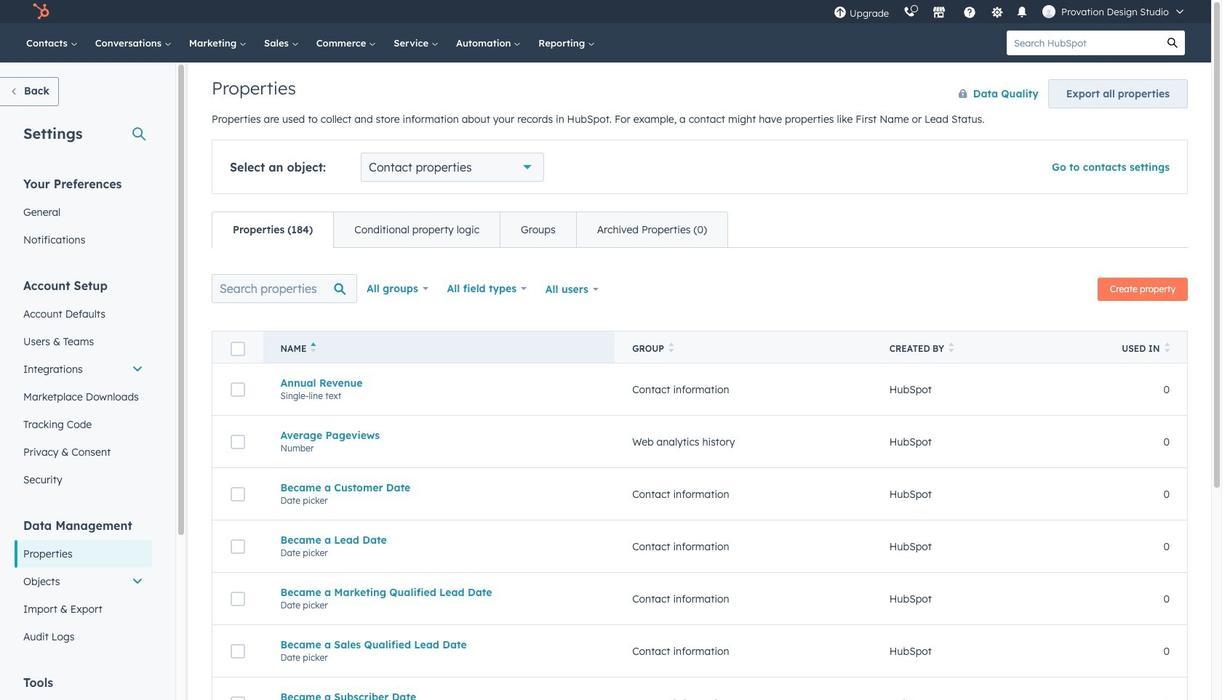 Task type: vqa. For each thing, say whether or not it's contained in the screenshot.
"fit view" icon
no



Task type: describe. For each thing, give the bounding box(es) containing it.
james peterson image
[[1043, 5, 1056, 18]]

3 press to sort. element from the left
[[1165, 343, 1170, 355]]

your preferences element
[[15, 176, 152, 254]]

data management element
[[15, 518, 152, 651]]

3 press to sort. image from the left
[[1165, 343, 1170, 353]]

1 press to sort. element from the left
[[669, 343, 674, 355]]



Task type: locate. For each thing, give the bounding box(es) containing it.
tab list
[[212, 212, 728, 248]]

tab panel
[[212, 247, 1188, 701]]

marketplaces image
[[933, 7, 946, 20]]

2 horizontal spatial press to sort. image
[[1165, 343, 1170, 353]]

Search search field
[[212, 274, 357, 303]]

1 horizontal spatial press to sort. image
[[949, 343, 954, 353]]

Search HubSpot search field
[[1007, 31, 1161, 55]]

1 press to sort. image from the left
[[669, 343, 674, 353]]

1 horizontal spatial press to sort. element
[[949, 343, 954, 355]]

menu
[[827, 0, 1194, 23]]

ascending sort. press to sort descending. image
[[311, 343, 316, 353]]

account setup element
[[15, 278, 152, 494]]

2 press to sort. element from the left
[[949, 343, 954, 355]]

ascending sort. press to sort descending. element
[[311, 343, 316, 355]]

2 horizontal spatial press to sort. element
[[1165, 343, 1170, 355]]

2 press to sort. image from the left
[[949, 343, 954, 353]]

press to sort. image
[[669, 343, 674, 353], [949, 343, 954, 353], [1165, 343, 1170, 353]]

press to sort. element
[[669, 343, 674, 355], [949, 343, 954, 355], [1165, 343, 1170, 355]]

0 horizontal spatial press to sort. image
[[669, 343, 674, 353]]

0 horizontal spatial press to sort. element
[[669, 343, 674, 355]]



